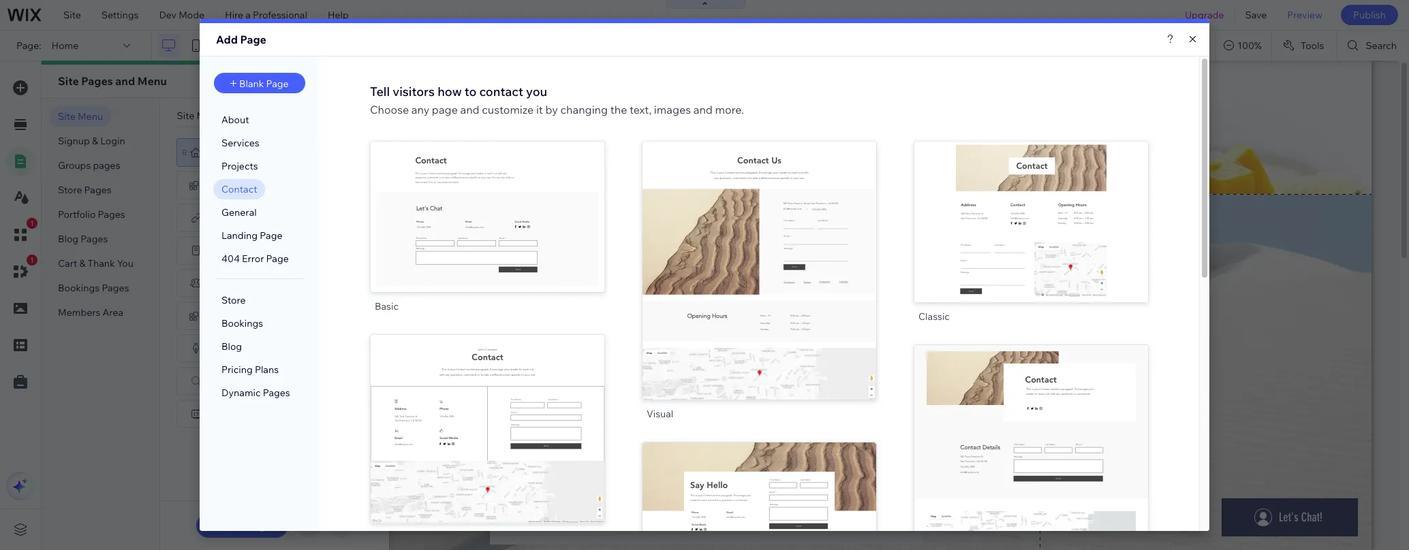 Task type: describe. For each thing, give the bounding box(es) containing it.
save
[[1246, 9, 1267, 21]]

help
[[328, 9, 349, 21]]

more.
[[715, 103, 744, 117]]

pricing
[[222, 364, 253, 376]]

betweenimagination.com
[[250, 40, 364, 52]]

thank
[[88, 258, 115, 270]]

about
[[222, 114, 249, 126]]

blank page button
[[214, 73, 305, 94]]

it
[[536, 103, 543, 117]]

blank page
[[239, 78, 289, 90]]

pages for bookings
[[102, 282, 129, 294]]

you
[[117, 258, 134, 270]]

how
[[438, 84, 462, 100]]

you
[[526, 84, 548, 100]]

hire a professional
[[225, 9, 307, 21]]

groups for groups
[[203, 179, 236, 192]]

landing
[[222, 230, 258, 242]]

publish button
[[1341, 5, 1399, 25]]

to
[[465, 84, 477, 100]]

members for members area
[[58, 307, 100, 319]]

2 horizontal spatial and
[[694, 103, 713, 117]]

page
[[432, 103, 458, 117]]

professional
[[253, 9, 307, 21]]

visual
[[647, 408, 674, 420]]

plans
[[255, 364, 279, 376]]

projects
[[222, 160, 258, 173]]

& for cart
[[79, 258, 86, 270]]

by
[[546, 103, 558, 117]]

changing
[[561, 103, 608, 117]]

404 error page
[[222, 253, 289, 265]]

text,
[[630, 103, 652, 117]]

pages for portfolio
[[98, 209, 125, 221]]

1 horizontal spatial site menu
[[177, 110, 222, 122]]

the
[[611, 103, 627, 117]]

settings
[[101, 9, 139, 21]]

cart
[[58, 258, 77, 270]]

customize
[[482, 103, 534, 117]]

forum
[[208, 277, 236, 290]]

images
[[654, 103, 691, 117]]

dynamic
[[222, 387, 261, 400]]

publish
[[1354, 9, 1386, 21]]

contact
[[222, 184, 257, 196]]

results
[[241, 376, 274, 388]]

& for signup
[[92, 135, 98, 147]]

portfolio for portfolio pages
[[58, 209, 96, 221]]

tell visitors how to contact you choose any page and customize it by changing the text, images and more.
[[370, 84, 744, 117]]

bookings pages
[[58, 282, 129, 294]]

signup & login
[[58, 135, 125, 147]]

pages for site
[[81, 74, 113, 88]]

search button
[[1338, 31, 1410, 61]]

tools button
[[1273, 31, 1337, 61]]

cart & thank you
[[58, 258, 134, 270]]



Task type: vqa. For each thing, say whether or not it's contained in the screenshot.
How
yes



Task type: locate. For each thing, give the bounding box(es) containing it.
page inside button
[[266, 78, 289, 90]]

100%
[[1238, 40, 1262, 52]]

portfolio for portfolio
[[208, 245, 245, 257]]

0 horizontal spatial groups
[[58, 160, 91, 172]]

0 vertical spatial store
[[58, 184, 82, 196]]

store pages
[[58, 184, 112, 196]]

& right cart at left top
[[79, 258, 86, 270]]

pages
[[81, 74, 113, 88], [84, 184, 112, 196], [98, 209, 125, 221], [81, 233, 108, 245], [102, 282, 129, 294], [263, 387, 290, 400]]

pages for store
[[84, 184, 112, 196]]

mode
[[179, 9, 205, 21]]

2 horizontal spatial menu
[[197, 110, 222, 122]]

site menu
[[177, 110, 222, 122], [58, 110, 103, 123]]

upgrade
[[1185, 9, 1225, 21]]

tell
[[370, 84, 390, 100]]

blank
[[239, 78, 264, 90]]

& left the login
[[92, 135, 98, 147]]

0 vertical spatial search
[[1366, 40, 1397, 52]]

members down forum
[[203, 310, 245, 322]]

basic
[[375, 301, 399, 313]]

search for search
[[1366, 40, 1397, 52]]

1 vertical spatial groups
[[203, 179, 236, 192]]

menu
[[138, 74, 167, 88], [197, 110, 222, 122], [78, 110, 103, 123]]

visitors
[[393, 84, 435, 100]]

members area
[[58, 307, 123, 319]]

pages up portfolio pages
[[84, 184, 112, 196]]

0 vertical spatial groups
[[58, 160, 91, 172]]

groups down signup
[[58, 160, 91, 172]]

0 vertical spatial portfolio
[[58, 209, 96, 221]]

groups
[[58, 160, 91, 172], [203, 179, 236, 192]]

dev mode
[[159, 9, 205, 21]]

1 horizontal spatial &
[[92, 135, 98, 147]]

members down bookings pages
[[58, 307, 100, 319]]

dev
[[159, 9, 177, 21]]

search down publish
[[1366, 40, 1397, 52]]

bookings
[[58, 282, 100, 294], [222, 318, 263, 330]]

menu up signup & login
[[78, 110, 103, 123]]

menu down dev
[[138, 74, 167, 88]]

1 vertical spatial search
[[208, 376, 239, 388]]

0 horizontal spatial &
[[79, 258, 86, 270]]

shop
[[208, 212, 231, 224]]

pages up signup & login
[[81, 74, 113, 88]]

0 horizontal spatial store
[[58, 184, 82, 196]]

portfolio pages
[[58, 209, 125, 221]]

menu up services
[[197, 110, 222, 122]]

100% button
[[1216, 31, 1272, 61]]

pages up cart & thank you
[[81, 233, 108, 245]]

save button
[[1235, 0, 1278, 30]]

1 horizontal spatial home
[[208, 147, 235, 159]]

bookings down forum
[[222, 318, 263, 330]]

0 horizontal spatial bookings
[[58, 282, 100, 294]]

store
[[58, 184, 82, 196], [222, 295, 246, 307]]

pages down store pages
[[98, 209, 125, 221]]

pages
[[93, 160, 120, 172]]

404
[[222, 253, 240, 265]]

1 horizontal spatial and
[[460, 103, 480, 117]]

store for store
[[222, 295, 246, 307]]

portfolio
[[58, 209, 96, 221], [208, 245, 245, 257]]

page
[[240, 33, 266, 47], [266, 78, 289, 90], [1031, 199, 1056, 213], [260, 230, 283, 242], [759, 248, 784, 261], [266, 253, 289, 265], [487, 406, 512, 420], [1031, 438, 1056, 452], [246, 519, 272, 533]]

home up site pages and menu
[[52, 40, 79, 52]]

services
[[222, 137, 260, 149]]

1 horizontal spatial search
[[1366, 40, 1397, 52]]

landing page
[[222, 230, 283, 242]]

general
[[222, 207, 257, 219]]

home
[[52, 40, 79, 52], [208, 147, 235, 159]]

portfolio up blog pages
[[58, 209, 96, 221]]

bookings for bookings
[[222, 318, 263, 330]]

1 vertical spatial home
[[208, 147, 235, 159]]

hire
[[225, 9, 243, 21]]

tools
[[1301, 40, 1325, 52]]

bookings down cart at left top
[[58, 282, 100, 294]]

groups down projects
[[203, 179, 236, 192]]

portfolio down landing
[[208, 245, 245, 257]]

1 horizontal spatial groups
[[203, 179, 236, 192]]

home up projects
[[208, 147, 235, 159]]

pricing plans
[[222, 364, 279, 376]]

dynamic pages
[[222, 387, 290, 400]]

classic
[[919, 311, 950, 323]]

1 horizontal spatial bookings
[[222, 318, 263, 330]]

contact
[[480, 84, 524, 100]]

search
[[1366, 40, 1397, 52], [208, 376, 239, 388]]

search results
[[208, 376, 274, 388]]

0 vertical spatial &
[[92, 135, 98, 147]]

any
[[412, 103, 430, 117]]

pages for blog
[[81, 233, 108, 245]]

store for store pages
[[58, 184, 82, 196]]

search for search results
[[208, 376, 239, 388]]

site menu up signup
[[58, 110, 103, 123]]

and
[[115, 74, 135, 88], [460, 103, 480, 117], [694, 103, 713, 117]]

1 horizontal spatial store
[[222, 295, 246, 307]]

1 horizontal spatial menu
[[138, 74, 167, 88]]

and down to
[[460, 103, 480, 117]]

search left results
[[208, 376, 239, 388]]

groups pages
[[58, 160, 120, 172]]

a
[[246, 9, 251, 21]]

1 vertical spatial bookings
[[222, 318, 263, 330]]

0 vertical spatial bookings
[[58, 282, 100, 294]]

1 vertical spatial &
[[79, 258, 86, 270]]

members
[[58, 307, 100, 319], [203, 310, 245, 322]]

0 horizontal spatial site menu
[[58, 110, 103, 123]]

0 horizontal spatial members
[[58, 307, 100, 319]]

0 horizontal spatial and
[[115, 74, 135, 88]]

pages up area
[[102, 282, 129, 294]]

site
[[63, 9, 81, 21], [58, 74, 79, 88], [177, 110, 194, 122], [58, 110, 76, 123]]

1 vertical spatial portfolio
[[208, 245, 245, 257]]

and left more.
[[694, 103, 713, 117]]

members for members
[[203, 310, 245, 322]]

add
[[216, 33, 238, 47], [357, 111, 373, 121], [1007, 199, 1028, 213], [735, 248, 756, 261], [463, 406, 484, 420], [1007, 438, 1028, 452], [223, 519, 244, 533]]

&
[[92, 135, 98, 147], [79, 258, 86, 270]]

1 vertical spatial store
[[222, 295, 246, 307]]

bookings for bookings pages
[[58, 282, 100, 294]]

0 horizontal spatial menu
[[78, 110, 103, 123]]

1 horizontal spatial portfolio
[[208, 245, 245, 257]]

blog
[[58, 233, 78, 245], [222, 341, 242, 353], [208, 343, 228, 355]]

0 horizontal spatial portfolio
[[58, 209, 96, 221]]

1 horizontal spatial members
[[203, 310, 245, 322]]

login
[[100, 135, 125, 147]]

signup
[[58, 135, 90, 147]]

site pages and menu
[[58, 74, 167, 88]]

blog pages
[[58, 233, 108, 245]]

error
[[242, 253, 264, 265]]

0 horizontal spatial search
[[208, 376, 239, 388]]

and up the login
[[115, 74, 135, 88]]

add page button
[[991, 194, 1073, 218], [719, 242, 801, 267], [447, 401, 529, 425], [991, 433, 1073, 457], [196, 514, 288, 538]]

area
[[103, 307, 123, 319]]

0 horizontal spatial home
[[52, 40, 79, 52]]

choose
[[370, 103, 409, 117]]

add page
[[216, 33, 266, 47], [1007, 199, 1056, 213], [735, 248, 784, 261], [463, 406, 512, 420], [1007, 438, 1056, 452], [223, 519, 272, 533]]

search inside button
[[1366, 40, 1397, 52]]

preview button
[[1278, 0, 1333, 30], [448, 221, 528, 246], [992, 227, 1072, 251], [720, 275, 800, 300], [448, 434, 528, 458], [992, 465, 1072, 490]]

groups for groups pages
[[58, 160, 91, 172]]

site menu up services
[[177, 110, 222, 122]]

preview
[[1288, 9, 1323, 21], [468, 227, 508, 240], [1012, 232, 1052, 246], [740, 281, 780, 294], [468, 439, 508, 453], [1012, 471, 1052, 484]]

store down forum
[[222, 295, 246, 307]]

pages down the plans
[[263, 387, 290, 400]]

pages for dynamic
[[263, 387, 290, 400]]

store down groups pages
[[58, 184, 82, 196]]

0 vertical spatial home
[[52, 40, 79, 52]]



